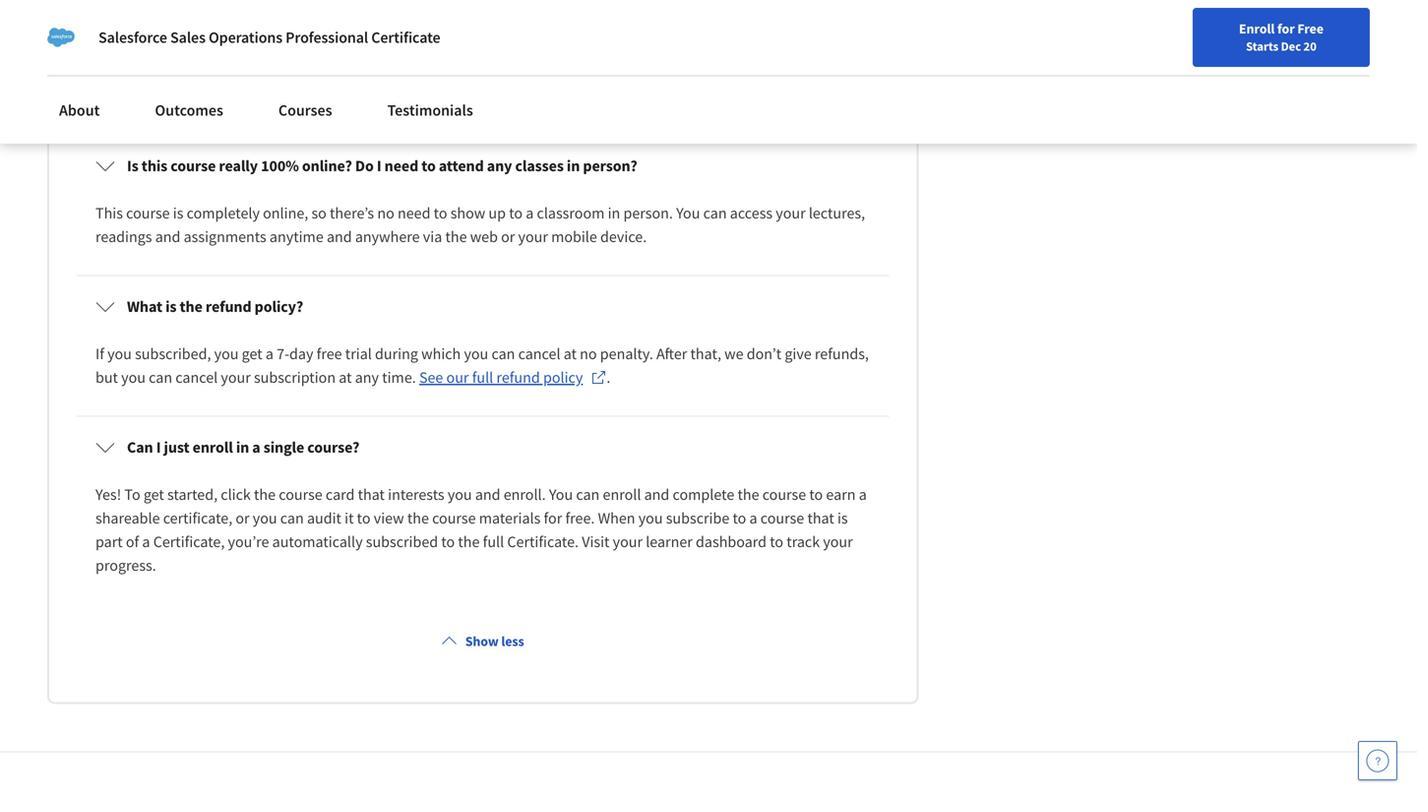 Task type: describe. For each thing, give the bounding box(es) containing it.
.
[[607, 368, 611, 387]]

show less button
[[434, 624, 532, 659]]

completion
[[443, 62, 518, 82]]

2 horizontal spatial will
[[773, 62, 796, 82]]

your inside if you subscribed, you get a 7-day free trial during which you can cancel at no penalty. after that, we don't give refunds, but you can cancel your subscription at any time.
[[221, 368, 251, 387]]

to left earn
[[810, 485, 823, 504]]

online,
[[263, 203, 308, 223]]

certificate.
[[507, 532, 579, 552]]

after
[[657, 344, 687, 364]]

classes
[[515, 156, 564, 176]]

the inside this course is completely online, so there's no need to show up to a classroom in person. you can access your lectures, readings and assignments anytime and anywhere via the web or your mobile device.
[[445, 227, 467, 247]]

via
[[423, 227, 442, 247]]

outcomes link
[[143, 89, 235, 132]]

really
[[219, 156, 258, 176]]

1 vertical spatial that
[[808, 508, 835, 528]]

classroom
[[537, 203, 605, 223]]

courses link
[[267, 89, 344, 132]]

see our full refund policy link
[[419, 366, 607, 389]]

is inside dropdown button
[[166, 297, 177, 316]]

0 vertical spatial of
[[521, 62, 534, 82]]

anywhere
[[355, 227, 420, 247]]

if
[[95, 344, 104, 364]]

or inside the you will be able to pursue entry level sales jobs upon completion of this specialization. specifically, you will be in a great position to pursue the role of a sales operations specialist or a sales support specialist.
[[511, 86, 525, 106]]

subscription
[[254, 368, 336, 387]]

what is the refund policy? button
[[80, 279, 886, 334]]

certificate,
[[163, 508, 233, 528]]

testimonials link
[[376, 89, 485, 132]]

you up you're
[[253, 508, 277, 528]]

policy?
[[255, 297, 303, 316]]

get inside if you subscribed, you get a 7-day free trial during which you can cancel at no penalty. after that, we don't give refunds, but you can cancel your subscription at any time.
[[242, 344, 263, 364]]

can up see our full refund policy on the left of the page
[[492, 344, 515, 364]]

your right 'access'
[[776, 203, 806, 223]]

the right click
[[254, 485, 276, 504]]

progress.
[[95, 556, 156, 575]]

to
[[124, 485, 140, 504]]

operations
[[209, 28, 283, 47]]

it
[[345, 508, 354, 528]]

is
[[127, 156, 139, 176]]

to down sales on the left
[[200, 62, 214, 82]]

dec
[[1281, 38, 1302, 54]]

course inside the is this course really 100% online? do i need to attend any classes in person? dropdown button
[[171, 156, 216, 176]]

this course is completely online, so there's no need to show up to a classroom in person. you can access your lectures, readings and assignments anytime and anywhere via the web or your mobile device.
[[95, 203, 869, 247]]

trial
[[345, 344, 372, 364]]

subscribe
[[666, 508, 730, 528]]

specifically,
[[664, 62, 743, 82]]

enroll
[[1239, 20, 1275, 37]]

show
[[451, 203, 486, 223]]

salesforce
[[98, 28, 167, 47]]

shareable
[[95, 508, 160, 528]]

what will i be able to do upon completing the specialization?
[[127, 15, 541, 35]]

a inside if you subscribed, you get a 7-day free trial during which you can cancel at no penalty. after that, we don't give refunds, but you can cancel your subscription at any time.
[[266, 344, 274, 364]]

1 horizontal spatial at
[[564, 344, 577, 364]]

salesforce image
[[47, 24, 75, 51]]

2 horizontal spatial be
[[800, 62, 816, 82]]

automatically
[[272, 532, 363, 552]]

anytime
[[270, 227, 324, 247]]

we
[[725, 344, 744, 364]]

web
[[470, 227, 498, 247]]

the right completing
[[411, 15, 434, 35]]

online?
[[302, 156, 352, 176]]

about
[[59, 100, 100, 120]]

can
[[127, 438, 153, 457]]

can up free.
[[576, 485, 600, 504]]

enroll for free starts dec 20
[[1239, 20, 1324, 54]]

0 vertical spatial i
[[194, 15, 198, 35]]

up
[[489, 203, 506, 223]]

role
[[280, 86, 306, 106]]

the right complete
[[738, 485, 760, 504]]

a inside dropdown button
[[252, 438, 261, 457]]

full inside yes! to get started, click the course card that interests you and enroll. you can enroll and complete the course to earn a shareable certificate, or you can audit it to view the course materials for free. when you subscribe to a course that is part of a certificate, you're automatically subscribed to the full certificate. visit your learner dashboard to track your progress.
[[483, 532, 504, 552]]

specialist.
[[631, 86, 697, 106]]

day
[[289, 344, 314, 364]]

your left mobile
[[518, 227, 548, 247]]

entry
[[266, 62, 301, 82]]

need for i
[[385, 156, 419, 176]]

this inside the you will be able to pursue entry level sales jobs upon completion of this specialization. specifically, you will be in a great position to pursue the role of a sales operations specialist or a sales support specialist.
[[537, 62, 562, 82]]

time.
[[382, 368, 416, 387]]

can down subscribed,
[[149, 368, 172, 387]]

0 vertical spatial full
[[472, 368, 493, 387]]

and right readings
[[155, 227, 181, 247]]

testimonials
[[387, 100, 473, 120]]

in inside this course is completely online, so there's no need to show up to a classroom in person. you can access your lectures, readings and assignments anytime and anywhere via the web or your mobile device.
[[608, 203, 620, 223]]

to right up
[[509, 203, 523, 223]]

completing
[[330, 15, 408, 35]]

started,
[[167, 485, 218, 504]]

courses
[[279, 100, 332, 120]]

for inside "enroll for free starts dec 20"
[[1278, 20, 1295, 37]]

and left complete
[[644, 485, 670, 504]]

free
[[1298, 20, 1324, 37]]

do
[[271, 15, 289, 35]]

free
[[317, 344, 342, 364]]

specialist
[[447, 86, 508, 106]]

just
[[164, 438, 190, 457]]

enroll inside yes! to get started, click the course card that interests you and enroll. you can enroll and complete the course to earn a shareable certificate, or you can audit it to view the course materials for free. when you subscribe to a course that is part of a certificate, you're automatically subscribed to the full certificate. visit your learner dashboard to track your progress.
[[603, 485, 641, 504]]

to up dashboard
[[733, 508, 747, 528]]

person?
[[583, 156, 638, 176]]

attend
[[439, 156, 484, 176]]

1 vertical spatial pursue
[[207, 86, 252, 106]]

you right the interests
[[448, 485, 472, 504]]

when
[[598, 508, 636, 528]]

to up via
[[434, 203, 447, 223]]

you up our
[[464, 344, 489, 364]]

and up materials
[[475, 485, 501, 504]]

100%
[[261, 156, 299, 176]]

subscribed,
[[135, 344, 211, 364]]

you will be able to pursue entry level sales jobs upon completion of this specialization. specifically, you will be in a great position to pursue the role of a sales operations specialist or a sales support specialist.
[[95, 62, 846, 106]]

part
[[95, 532, 123, 552]]

or inside this course is completely online, so there's no need to show up to a classroom in person. you can access your lectures, readings and assignments anytime and anywhere via the web or your mobile device.
[[501, 227, 515, 247]]

you inside this course is completely online, so there's no need to show up to a classroom in person. you can access your lectures, readings and assignments anytime and anywhere via the web or your mobile device.
[[676, 203, 700, 223]]

click
[[221, 485, 251, 504]]

no inside if you subscribed, you get a 7-day free trial during which you can cancel at no penalty. after that, we don't give refunds, but you can cancel your subscription at any time.
[[580, 344, 597, 364]]

to right position
[[190, 86, 203, 106]]

enroll.
[[504, 485, 546, 504]]

you inside the you will be able to pursue entry level sales jobs upon completion of this specialization. specifically, you will be in a great position to pursue the role of a sales operations specialist or a sales support specialist.
[[95, 62, 119, 82]]

7-
[[277, 344, 289, 364]]

can i just enroll in a single course?
[[127, 438, 360, 457]]

operations
[[373, 86, 443, 106]]

this inside dropdown button
[[142, 156, 168, 176]]

20
[[1304, 38, 1317, 54]]

policy
[[543, 368, 583, 387]]

able inside the what will i be able to do upon completing the specialization? dropdown button
[[221, 15, 251, 35]]

is inside yes! to get started, click the course card that interests you and enroll. you can enroll and complete the course to earn a shareable certificate, or you can audit it to view the course materials for free. when you subscribe to a course that is part of a certificate, you're automatically subscribed to the full certificate. visit your learner dashboard to track your progress.
[[838, 508, 848, 528]]

will for what
[[166, 15, 191, 35]]

give
[[785, 344, 812, 364]]

access
[[730, 203, 773, 223]]

professional
[[286, 28, 368, 47]]

your down "when"
[[613, 532, 643, 552]]

get inside yes! to get started, click the course card that interests you and enroll. you can enroll and complete the course to earn a shareable certificate, or you can audit it to view the course materials for free. when you subscribe to a course that is part of a certificate, you're automatically subscribed to the full certificate. visit your learner dashboard to track your progress.
[[144, 485, 164, 504]]

help center image
[[1366, 749, 1390, 773]]

refunds,
[[815, 344, 869, 364]]

track
[[787, 532, 820, 552]]



Task type: locate. For each thing, give the bounding box(es) containing it.
show notifications image
[[1189, 25, 1212, 48]]

the inside the you will be able to pursue entry level sales jobs upon completion of this specialization. specifically, you will be in a great position to pursue the role of a sales operations specialist or a sales support specialist.
[[255, 86, 277, 106]]

need right do on the left top
[[385, 156, 419, 176]]

1 vertical spatial is
[[166, 297, 177, 316]]

1 horizontal spatial any
[[487, 156, 512, 176]]

which
[[421, 344, 461, 364]]

or right specialist on the top left of page
[[511, 86, 525, 106]]

0 vertical spatial upon
[[292, 15, 327, 35]]

position
[[133, 86, 187, 106]]

get
[[242, 344, 263, 364], [144, 485, 164, 504]]

subscribed
[[366, 532, 438, 552]]

in
[[819, 62, 832, 82], [567, 156, 580, 176], [608, 203, 620, 223], [236, 438, 249, 457]]

1 vertical spatial what
[[127, 297, 162, 316]]

0 horizontal spatial will
[[123, 62, 146, 82]]

0 horizontal spatial of
[[126, 532, 139, 552]]

of right role
[[309, 86, 322, 106]]

0 vertical spatial enroll
[[193, 438, 233, 457]]

1 vertical spatial you
[[676, 203, 700, 223]]

any inside dropdown button
[[487, 156, 512, 176]]

0 vertical spatial that
[[358, 485, 385, 504]]

able left do
[[221, 15, 251, 35]]

the right via
[[445, 227, 467, 247]]

be inside dropdown button
[[201, 15, 218, 35]]

but
[[95, 368, 118, 387]]

full
[[472, 368, 493, 387], [483, 532, 504, 552]]

i
[[194, 15, 198, 35], [377, 156, 382, 176], [156, 438, 161, 457]]

cancel up policy
[[518, 344, 561, 364]]

i left 'operations'
[[194, 15, 198, 35]]

for
[[1278, 20, 1295, 37], [544, 508, 562, 528]]

and down there's
[[327, 227, 352, 247]]

1 vertical spatial i
[[377, 156, 382, 176]]

at up policy
[[564, 344, 577, 364]]

1 vertical spatial for
[[544, 508, 562, 528]]

card
[[326, 485, 355, 504]]

2 horizontal spatial of
[[521, 62, 534, 82]]

specialization.
[[565, 62, 661, 82]]

you inside yes! to get started, click the course card that interests you and enroll. you can enroll and complete the course to earn a shareable certificate, or you can audit it to view the course materials for free. when you subscribe to a course that is part of a certificate, you're automatically subscribed to the full certificate. visit your learner dashboard to track your progress.
[[549, 485, 573, 504]]

0 vertical spatial cancel
[[518, 344, 561, 364]]

you inside the you will be able to pursue entry level sales jobs upon completion of this specialization. specifically, you will be in a great position to pursue the role of a sales operations specialist or a sales support specialist.
[[746, 62, 770, 82]]

2 vertical spatial of
[[126, 532, 139, 552]]

refund for policy?
[[206, 297, 252, 316]]

0 vertical spatial need
[[385, 156, 419, 176]]

less
[[501, 632, 524, 650]]

learner
[[646, 532, 693, 552]]

0 vertical spatial pursue
[[217, 62, 263, 82]]

you
[[95, 62, 119, 82], [676, 203, 700, 223], [549, 485, 573, 504]]

2 vertical spatial you
[[549, 485, 573, 504]]

will left 'operations'
[[166, 15, 191, 35]]

free.
[[566, 508, 595, 528]]

the down the interests
[[407, 508, 429, 528]]

1 horizontal spatial i
[[194, 15, 198, 35]]

2 horizontal spatial you
[[676, 203, 700, 223]]

see our full refund policy
[[419, 368, 583, 387]]

1 vertical spatial cancel
[[176, 368, 218, 387]]

full down materials
[[483, 532, 504, 552]]

0 vertical spatial or
[[511, 86, 525, 106]]

0 horizontal spatial this
[[142, 156, 168, 176]]

show less
[[465, 632, 524, 650]]

of right completion
[[521, 62, 534, 82]]

audit
[[307, 508, 342, 528]]

refund left policy
[[497, 368, 540, 387]]

during
[[375, 344, 418, 364]]

don't
[[747, 344, 782, 364]]

0 vertical spatial refund
[[206, 297, 252, 316]]

0 horizontal spatial refund
[[206, 297, 252, 316]]

what will i be able to do upon completing the specialization? button
[[80, 0, 886, 53]]

refund inside dropdown button
[[206, 297, 252, 316]]

0 horizontal spatial for
[[544, 508, 562, 528]]

to left attend
[[422, 156, 436, 176]]

no inside this course is completely online, so there's no need to show up to a classroom in person. you can access your lectures, readings and assignments anytime and anywhere via the web or your mobile device.
[[377, 203, 395, 223]]

0 horizontal spatial any
[[355, 368, 379, 387]]

this
[[537, 62, 562, 82], [142, 156, 168, 176]]

for inside yes! to get started, click the course card that interests you and enroll. you can enroll and complete the course to earn a shareable certificate, or you can audit it to view the course materials for free. when you subscribe to a course that is part of a certificate, you're automatically subscribed to the full certificate. visit your learner dashboard to track your progress.
[[544, 508, 562, 528]]

1 horizontal spatial enroll
[[603, 485, 641, 504]]

0 vertical spatial able
[[221, 15, 251, 35]]

1 vertical spatial refund
[[497, 368, 540, 387]]

able inside the you will be able to pursue entry level sales jobs upon completion of this specialization. specifically, you will be in a great position to pursue the role of a sales operations specialist or a sales support specialist.
[[169, 62, 197, 82]]

completely
[[187, 203, 260, 223]]

yes! to get started, click the course card that interests you and enroll. you can enroll and complete the course to earn a shareable certificate, or you can audit it to view the course materials for free. when you subscribe to a course that is part of a certificate, you're automatically subscribed to the full certificate. visit your learner dashboard to track your progress.
[[95, 485, 870, 575]]

need inside this course is completely online, so there's no need to show up to a classroom in person. you can access your lectures, readings and assignments anytime and anywhere via the web or your mobile device.
[[398, 203, 431, 223]]

any inside if you subscribed, you get a 7-day free trial during which you can cancel at no penalty. after that, we don't give refunds, but you can cancel your subscription at any time.
[[355, 368, 379, 387]]

course?
[[307, 438, 360, 457]]

will right specifically,
[[773, 62, 796, 82]]

1 horizontal spatial no
[[580, 344, 597, 364]]

the up subscribed,
[[180, 297, 203, 316]]

0 horizontal spatial that
[[358, 485, 385, 504]]

need inside the is this course really 100% online? do i need to attend any classes in person? dropdown button
[[385, 156, 419, 176]]

to left 'track'
[[770, 532, 784, 552]]

1 vertical spatial this
[[142, 156, 168, 176]]

for up dec
[[1278, 20, 1295, 37]]

0 horizontal spatial be
[[149, 62, 166, 82]]

1 horizontal spatial get
[[242, 344, 263, 364]]

0 horizontal spatial at
[[339, 368, 352, 387]]

sales right courses
[[336, 86, 369, 106]]

what is the refund policy?
[[127, 297, 303, 316]]

no up opens in a new tab icon
[[580, 344, 597, 364]]

1 horizontal spatial able
[[221, 15, 251, 35]]

single
[[264, 438, 304, 457]]

your left the subscription
[[221, 368, 251, 387]]

to right "subscribed"
[[441, 532, 455, 552]]

1 vertical spatial need
[[398, 203, 431, 223]]

is up subscribed,
[[166, 297, 177, 316]]

able up position
[[169, 62, 197, 82]]

if you subscribed, you get a 7-day free trial during which you can cancel at no penalty. after that, we don't give refunds, but you can cancel your subscription at any time.
[[95, 344, 872, 387]]

a
[[835, 62, 843, 82], [325, 86, 333, 106], [529, 86, 536, 106], [526, 203, 534, 223], [266, 344, 274, 364], [252, 438, 261, 457], [859, 485, 867, 504], [750, 508, 758, 528], [142, 532, 150, 552]]

you right if
[[107, 344, 132, 364]]

get right to on the left of page
[[144, 485, 164, 504]]

show
[[465, 632, 499, 650]]

at down trial
[[339, 368, 352, 387]]

you
[[746, 62, 770, 82], [107, 344, 132, 364], [214, 344, 239, 364], [464, 344, 489, 364], [121, 368, 146, 387], [448, 485, 472, 504], [253, 508, 277, 528], [639, 508, 663, 528]]

1 horizontal spatial this
[[537, 62, 562, 82]]

0 horizontal spatial cancel
[[176, 368, 218, 387]]

can left 'access'
[[704, 203, 727, 223]]

of inside yes! to get started, click the course card that interests you and enroll. you can enroll and complete the course to earn a shareable certificate, or you can audit it to view the course materials for free. when you subscribe to a course that is part of a certificate, you're automatically subscribed to the full certificate. visit your learner dashboard to track your progress.
[[126, 532, 139, 552]]

1 vertical spatial any
[[355, 368, 379, 387]]

complete
[[673, 485, 735, 504]]

what for what is the refund policy?
[[127, 297, 162, 316]]

in inside the you will be able to pursue entry level sales jobs upon completion of this specialization. specifically, you will be in a great position to pursue the role of a sales operations specialist or a sales support specialist.
[[819, 62, 832, 82]]

enroll up "when"
[[603, 485, 641, 504]]

need
[[385, 156, 419, 176], [398, 203, 431, 223]]

of right the part
[[126, 532, 139, 552]]

for up certificate.
[[544, 508, 562, 528]]

able
[[221, 15, 251, 35], [169, 62, 197, 82]]

penalty.
[[600, 344, 654, 364]]

upon
[[292, 15, 327, 35], [405, 62, 440, 82]]

yes!
[[95, 485, 121, 504]]

at
[[564, 344, 577, 364], [339, 368, 352, 387]]

any down trial
[[355, 368, 379, 387]]

you right person.
[[676, 203, 700, 223]]

1 vertical spatial no
[[580, 344, 597, 364]]

0 vertical spatial no
[[377, 203, 395, 223]]

upon inside the what will i be able to do upon completing the specialization? dropdown button
[[292, 15, 327, 35]]

specialization?
[[437, 15, 541, 35]]

this left specialization.
[[537, 62, 562, 82]]

to left do
[[254, 15, 268, 35]]

2 horizontal spatial i
[[377, 156, 382, 176]]

i left just
[[156, 438, 161, 457]]

great
[[95, 86, 129, 106]]

1 horizontal spatial will
[[166, 15, 191, 35]]

that up view
[[358, 485, 385, 504]]

you up learner
[[639, 508, 663, 528]]

there's
[[330, 203, 374, 223]]

will
[[166, 15, 191, 35], [123, 62, 146, 82], [773, 62, 796, 82]]

is left completely
[[173, 203, 184, 223]]

1 vertical spatial at
[[339, 368, 352, 387]]

0 vertical spatial you
[[95, 62, 119, 82]]

can
[[704, 203, 727, 223], [492, 344, 515, 364], [149, 368, 172, 387], [576, 485, 600, 504], [280, 508, 304, 528]]

this
[[95, 203, 123, 223]]

1 vertical spatial enroll
[[603, 485, 641, 504]]

refund left policy?
[[206, 297, 252, 316]]

sales
[[338, 62, 371, 82], [336, 86, 369, 106], [540, 86, 573, 106]]

the down materials
[[458, 532, 480, 552]]

0 vertical spatial get
[[242, 344, 263, 364]]

can inside this course is completely online, so there's no need to show up to a classroom in person. you can access your lectures, readings and assignments anytime and anywhere via the web or your mobile device.
[[704, 203, 727, 223]]

cancel down subscribed,
[[176, 368, 218, 387]]

you're
[[228, 532, 269, 552]]

0 vertical spatial for
[[1278, 20, 1295, 37]]

certificate,
[[153, 532, 225, 552]]

2 vertical spatial i
[[156, 438, 161, 457]]

0 horizontal spatial get
[[144, 485, 164, 504]]

1 vertical spatial get
[[144, 485, 164, 504]]

sales left jobs
[[338, 62, 371, 82]]

is down earn
[[838, 508, 848, 528]]

1 horizontal spatial you
[[549, 485, 573, 504]]

0 vertical spatial what
[[127, 15, 162, 35]]

2 what from the top
[[127, 297, 162, 316]]

the
[[411, 15, 434, 35], [255, 86, 277, 106], [445, 227, 467, 247], [180, 297, 203, 316], [254, 485, 276, 504], [738, 485, 760, 504], [407, 508, 429, 528], [458, 532, 480, 552]]

0 horizontal spatial i
[[156, 438, 161, 457]]

the left role
[[255, 86, 277, 106]]

our
[[447, 368, 469, 387]]

you up great
[[95, 62, 119, 82]]

0 horizontal spatial able
[[169, 62, 197, 82]]

upon right do
[[292, 15, 327, 35]]

will inside dropdown button
[[166, 15, 191, 35]]

is inside this course is completely online, so there's no need to show up to a classroom in person. you can access your lectures, readings and assignments anytime and anywhere via the web or your mobile device.
[[173, 203, 184, 223]]

menu item
[[1041, 20, 1168, 84]]

1 vertical spatial of
[[309, 86, 322, 106]]

any
[[487, 156, 512, 176], [355, 368, 379, 387]]

level
[[304, 62, 335, 82]]

0 horizontal spatial you
[[95, 62, 119, 82]]

you down what is the refund policy?
[[214, 344, 239, 364]]

1 vertical spatial upon
[[405, 62, 440, 82]]

that,
[[691, 344, 722, 364]]

opens in a new tab image
[[591, 370, 607, 385]]

or inside yes! to get started, click the course card that interests you and enroll. you can enroll and complete the course to earn a shareable certificate, or you can audit it to view the course materials for free. when you subscribe to a course that is part of a certificate, you're automatically subscribed to the full certificate. visit your learner dashboard to track your progress.
[[236, 508, 250, 528]]

0 horizontal spatial enroll
[[193, 438, 233, 457]]

course inside this course is completely online, so there's no need to show up to a classroom in person. you can access your lectures, readings and assignments anytime and anywhere via the web or your mobile device.
[[126, 203, 170, 223]]

of
[[521, 62, 534, 82], [309, 86, 322, 106], [126, 532, 139, 552]]

or up you're
[[236, 508, 250, 528]]

or right the web
[[501, 227, 515, 247]]

need up via
[[398, 203, 431, 223]]

what up subscribed,
[[127, 297, 162, 316]]

1 horizontal spatial refund
[[497, 368, 540, 387]]

1 what from the top
[[127, 15, 162, 35]]

can left the audit
[[280, 508, 304, 528]]

earn
[[826, 485, 856, 504]]

1 vertical spatial able
[[169, 62, 197, 82]]

coursera image
[[24, 16, 149, 48]]

you right but
[[121, 368, 146, 387]]

refund for policy
[[497, 368, 540, 387]]

is this course really 100% online? do i need to attend any classes in person? button
[[80, 138, 886, 193]]

0 horizontal spatial upon
[[292, 15, 327, 35]]

no up anywhere
[[377, 203, 395, 223]]

0 horizontal spatial no
[[377, 203, 395, 223]]

will for you
[[123, 62, 146, 82]]

0 vertical spatial at
[[564, 344, 577, 364]]

1 horizontal spatial upon
[[405, 62, 440, 82]]

any right attend
[[487, 156, 512, 176]]

1 horizontal spatial of
[[309, 86, 322, 106]]

and
[[155, 227, 181, 247], [327, 227, 352, 247], [475, 485, 501, 504], [644, 485, 670, 504]]

need for no
[[398, 203, 431, 223]]

see
[[419, 368, 443, 387]]

to right it
[[357, 508, 371, 528]]

no
[[377, 203, 395, 223], [580, 344, 597, 364]]

enroll right just
[[193, 438, 233, 457]]

you right specifically,
[[746, 62, 770, 82]]

1 horizontal spatial cancel
[[518, 344, 561, 364]]

jobs
[[374, 62, 402, 82]]

this right is
[[142, 156, 168, 176]]

sales left support
[[540, 86, 573, 106]]

get left 7-
[[242, 344, 263, 364]]

0 vertical spatial any
[[487, 156, 512, 176]]

1 horizontal spatial be
[[201, 15, 218, 35]]

2 vertical spatial or
[[236, 508, 250, 528]]

1 vertical spatial or
[[501, 227, 515, 247]]

0 vertical spatial this
[[537, 62, 562, 82]]

that up 'track'
[[808, 508, 835, 528]]

will up great
[[123, 62, 146, 82]]

what for what will i be able to do upon completing the specialization?
[[127, 15, 162, 35]]

readings
[[95, 227, 152, 247]]

i right do on the left top
[[377, 156, 382, 176]]

upon inside the you will be able to pursue entry level sales jobs upon completion of this specialization. specifically, you will be in a great position to pursue the role of a sales operations specialist or a sales support specialist.
[[405, 62, 440, 82]]

do
[[355, 156, 374, 176]]

a inside this course is completely online, so there's no need to show up to a classroom in person. you can access your lectures, readings and assignments anytime and anywhere via the web or your mobile device.
[[526, 203, 534, 223]]

2 vertical spatial is
[[838, 508, 848, 528]]

None search field
[[281, 12, 605, 52]]

to
[[254, 15, 268, 35], [200, 62, 214, 82], [190, 86, 203, 106], [422, 156, 436, 176], [434, 203, 447, 223], [509, 203, 523, 223], [810, 485, 823, 504], [357, 508, 371, 528], [733, 508, 747, 528], [441, 532, 455, 552], [770, 532, 784, 552]]

your right 'track'
[[823, 532, 853, 552]]

certificate
[[371, 28, 441, 47]]

1 horizontal spatial that
[[808, 508, 835, 528]]

1 vertical spatial full
[[483, 532, 504, 552]]

what left sales on the left
[[127, 15, 162, 35]]

1 horizontal spatial for
[[1278, 20, 1295, 37]]

enroll inside dropdown button
[[193, 438, 233, 457]]

cancel
[[518, 344, 561, 364], [176, 368, 218, 387]]

you up free.
[[549, 485, 573, 504]]

upon up operations
[[405, 62, 440, 82]]

0 vertical spatial is
[[173, 203, 184, 223]]

full right our
[[472, 368, 493, 387]]



Task type: vqa. For each thing, say whether or not it's contained in the screenshot.
or within the YES! TO GET STARTED, CLICK THE COURSE CARD THAT INTERESTS YOU AND ENROLL. YOU CAN ENROLL AND COMPLETE THE COURSE TO EARN A SHAREABLE CERTIFICATE, OR YOU CAN AUDIT IT TO VIEW THE COURSE MATERIALS FOR FREE. WHEN YOU SUBSCRIBE TO A COURSE THAT IS PART OF A CERTIFICATE, YOU'RE AUTOMATICALLY SUBSCRIBED TO THE FULL CERTIFICATE. VISIT YOUR LEARNER DASHBOARD TO TRACK YOUR PROGRESS.
yes



